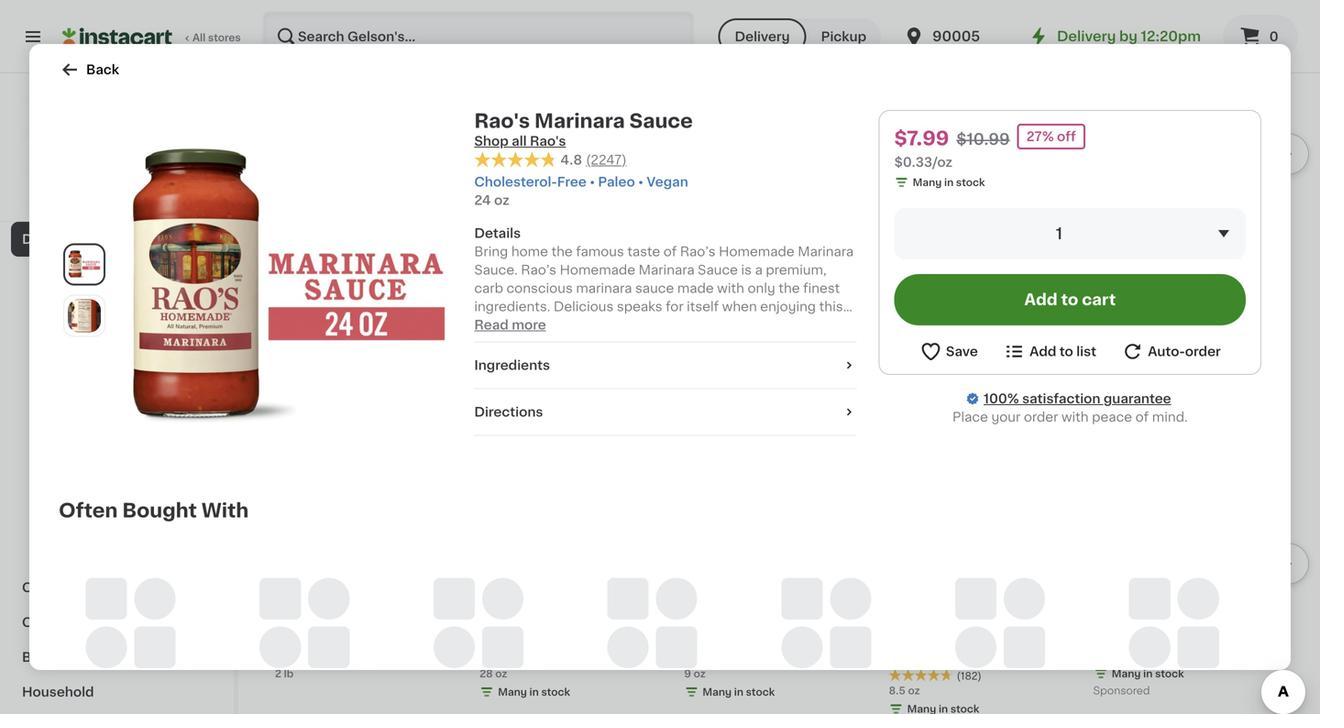 Task type: vqa. For each thing, say whether or not it's contained in the screenshot.
the top the each
no



Task type: locate. For each thing, give the bounding box(es) containing it.
100% up your
[[984, 392, 1019, 405]]

0 vertical spatial order
[[1185, 345, 1221, 358]]

stores
[[208, 33, 241, 43]]

0 vertical spatial pasta
[[110, 233, 147, 246]]

to left cart
[[1061, 292, 1079, 308]]

enlarge pasta sauce rao's marinara sauce hero (opens in a new tab) image
[[68, 248, 101, 281]]

grains
[[86, 268, 128, 281]]

4 up 'melissa's'
[[695, 609, 708, 628]]

0 horizontal spatial ramen
[[480, 266, 525, 279]]

1 horizontal spatial sauce
[[1013, 229, 1053, 242]]

100% satisfaction guarantee link
[[984, 390, 1172, 408]]

$7.99 original price: $10.99 element
[[889, 203, 1079, 227], [1094, 203, 1284, 227]]

1 $7.99 original price: $10.99 element from the left
[[889, 203, 1079, 227]]

1 vertical spatial pasta
[[33, 303, 69, 315]]

pickup button
[[807, 18, 881, 55]]

2 $ 7 99 from the left
[[1097, 205, 1132, 224]]

2 $7.99 original price: $10.99 element from the left
[[1094, 203, 1284, 227]]

ramen
[[684, 266, 730, 279], [480, 266, 525, 279]]

1 • from the left
[[590, 176, 595, 189]]

1 horizontal spatial ramen
[[684, 266, 730, 279]]

0 horizontal spatial minute
[[480, 633, 525, 646]]

7 up rao's arrabbiata sauce
[[1104, 205, 1116, 224]]

100% down beer & cider
[[47, 177, 75, 187]]

details
[[474, 227, 521, 240]]

canned
[[33, 407, 84, 420], [22, 616, 74, 629]]

1 horizontal spatial 100%
[[984, 392, 1019, 405]]

sponsored badge image
[[1094, 687, 1149, 697]]

rao's
[[530, 135, 566, 148]]

2 inside 4 shaman raman organic sacred soothing chik'n ramen 2 oz
[[480, 284, 486, 294]]

2 minute from the left
[[1094, 633, 1139, 646]]

all
[[193, 33, 206, 43]]

store
[[106, 158, 133, 168]]

0 horizontal spatial jasmine
[[370, 651, 425, 664]]

rice
[[528, 633, 557, 646], [1039, 633, 1067, 646], [1142, 633, 1171, 646], [1215, 633, 1243, 646], [428, 651, 457, 664]]

1 vertical spatial order
[[1024, 411, 1059, 424]]

rao's inside rao's marinara sauce shop all rao's
[[474, 111, 530, 131]]

pasta down rices
[[33, 303, 69, 315]]

add gelson's rewards to save link
[[33, 193, 200, 207]]

0 vertical spatial 4
[[490, 205, 504, 224]]

oz inside 4 shaman raman organic sacred soothing chik'n ramen 2 oz
[[489, 284, 501, 294]]

99 inside $ 5 99
[[505, 610, 519, 620]]

4.8 (2247)
[[561, 153, 627, 166]]

$ down best
[[279, 609, 285, 620]]

1 horizontal spatial delivery
[[1057, 30, 1116, 43]]

$ 7 99 for tomato
[[893, 205, 927, 224]]

white for rice,
[[560, 633, 597, 646]]

1 vertical spatial tomato
[[87, 407, 135, 420]]

& left sauces
[[107, 581, 117, 594]]

raman up soothing
[[535, 229, 580, 242]]

add inside product group
[[628, 425, 655, 437]]

1 24 oz from the left
[[889, 264, 917, 274]]

0 horizontal spatial 4
[[490, 205, 504, 224]]

1 vertical spatial satisfaction
[[1022, 392, 1101, 405]]

shaman up spicy
[[684, 229, 737, 242]]

24 oz down "rao's tomato basil sauce"
[[889, 264, 917, 274]]

2 down spicy
[[684, 284, 691, 294]]

24 oz many in stock
[[275, 264, 366, 293]]

many inside 24 oz many in stock
[[293, 283, 322, 293]]

0 horizontal spatial white
[[330, 651, 367, 664]]

2 inside shaman raman organic spicy cosmo coconut ramen 2 oz
[[684, 284, 691, 294]]

details button
[[474, 224, 857, 243]]

$ inside $ 5 99
[[483, 610, 490, 620]]

11
[[285, 609, 302, 628]]

0 horizontal spatial $7.99 original price: $10.99 element
[[889, 203, 1079, 227]]

sauce left the 1
[[1013, 229, 1053, 242]]

back button
[[59, 59, 119, 81]]

0 horizontal spatial •
[[590, 176, 595, 189]]

0 horizontal spatial tomato
[[87, 407, 135, 420]]

0 horizontal spatial delivery
[[735, 30, 790, 43]]

& left sides at the top left of page
[[119, 337, 129, 350]]

stock down (2.25k)
[[337, 283, 366, 293]]

sauce inside rao's marinara sauce shop all rao's
[[630, 111, 693, 131]]

0 horizontal spatial $ 7 99
[[893, 205, 927, 224]]

to left save
[[152, 195, 163, 205]]

1 horizontal spatial raman
[[740, 229, 785, 242]]

1 horizontal spatial tomato
[[927, 229, 976, 242]]

add button for ben's original jasmine rice easy dinner side
[[1003, 414, 1074, 447]]

12:20pm
[[1141, 30, 1201, 43]]

$ 7 99 down $0.33/oz
[[893, 205, 927, 224]]

mind.
[[1152, 411, 1188, 424]]

1 horizontal spatial jasmine
[[981, 633, 1035, 646]]

organic inside shaman raman organic spicy cosmo coconut ramen 2 oz
[[788, 229, 839, 242]]

$ inside $ 4 melissa's steamed lentils - pre-cooked 9 oz
[[688, 609, 695, 620]]

delivery inside delivery by 12:20pm link
[[1057, 30, 1116, 43]]

0 vertical spatial item carousel region
[[275, 0, 1309, 328]]

0 vertical spatial to
[[152, 195, 163, 205]]

1 vertical spatial 4
[[695, 609, 708, 628]]

dry goods & pasta
[[22, 233, 147, 246]]

basil
[[979, 229, 1010, 242]]

7 down $0.33/oz
[[899, 205, 911, 224]]

order left with
[[1024, 411, 1059, 424]]

sides
[[133, 337, 168, 350]]

prepared
[[22, 59, 83, 72]]

service type group
[[718, 18, 881, 55]]

canned goods & soups link
[[11, 605, 223, 640]]

with
[[1062, 411, 1089, 424]]

1 vertical spatial item carousel region
[[275, 402, 1309, 714]]

1 vertical spatial 100%
[[984, 392, 1019, 405]]

2 left lb in the bottom left of the page
[[275, 669, 281, 679]]

order
[[1185, 345, 1221, 358], [1024, 411, 1059, 424]]

None search field
[[262, 11, 695, 62]]

7
[[899, 205, 911, 224], [1104, 205, 1116, 224]]

add to cart
[[1025, 292, 1116, 308]]

1 raman from the left
[[740, 229, 785, 242]]

(2247) button
[[586, 151, 627, 169]]

2 up read
[[480, 284, 486, 294]]

of
[[1136, 411, 1149, 424]]

2 horizontal spatial rao's
[[1094, 229, 1129, 242]]

delivery for delivery by 12:20pm
[[1057, 30, 1116, 43]]

all stores
[[193, 33, 241, 43]]

list
[[1077, 345, 1097, 358]]

beer & cider link
[[11, 152, 223, 187]]

pasta down liquor 'link'
[[110, 233, 147, 246]]

rao's right the 1
[[1094, 229, 1129, 242]]

1 $ 7 99 from the left
[[893, 205, 927, 224]]

99 right the 5
[[505, 610, 519, 620]]

ramen down spicy
[[684, 266, 730, 279]]

jasmine down "farms" on the left of page
[[370, 651, 425, 664]]

jasmine up 'side'
[[981, 633, 1035, 646]]

goods inside "link"
[[77, 616, 121, 629]]

satisfaction
[[77, 177, 139, 187], [1022, 392, 1101, 405]]

0 horizontal spatial 7
[[899, 205, 911, 224]]

8.5
[[889, 686, 906, 696]]

$10.99
[[957, 132, 1010, 147]]

1 horizontal spatial vegan
[[891, 185, 924, 195]]

0 vertical spatial 100% satisfaction guarantee
[[47, 177, 194, 187]]

& right rices
[[72, 268, 83, 281]]

0 horizontal spatial vegan
[[647, 176, 688, 189]]

tomato down boxed meals & sides link
[[87, 407, 135, 420]]

• right paleo
[[638, 176, 644, 189]]

& up 28
[[480, 651, 490, 664]]

2 horizontal spatial organic
[[788, 229, 839, 242]]

0 horizontal spatial 100% satisfaction guarantee
[[47, 177, 194, 187]]

organic for lundberg
[[275, 651, 326, 664]]

24 oz up cart
[[1094, 264, 1121, 274]]

90005
[[933, 30, 980, 43]]

save button
[[920, 340, 978, 363]]

guarantee up the "of"
[[1104, 392, 1172, 405]]

1 horizontal spatial 24 oz
[[1094, 264, 1121, 274]]

sauce right arrabbiata
[[1202, 229, 1242, 242]]

household link
[[11, 675, 223, 710]]

100% satisfaction guarantee button
[[29, 171, 205, 189]]

1 horizontal spatial shaman
[[684, 229, 737, 242]]

2 raman from the left
[[535, 229, 580, 242]]

canned for canned goods & soups
[[22, 616, 74, 629]]

organic up coconut
[[788, 229, 839, 242]]

organic inside 4 shaman raman organic sacred soothing chik'n ramen 2 oz
[[583, 229, 635, 242]]

vegan right paleo
[[647, 176, 688, 189]]

4
[[490, 205, 504, 224], [695, 609, 708, 628]]

1 horizontal spatial order
[[1185, 345, 1221, 358]]

0 horizontal spatial sauce
[[630, 111, 693, 131]]

sauce up paleo
[[630, 111, 693, 131]]

0 horizontal spatial shaman
[[480, 229, 532, 242]]

gelson's logo image
[[99, 95, 134, 130]]

add for minute rice white rice, light & fluffy
[[628, 425, 655, 437]]

2 shaman from the left
[[480, 229, 532, 242]]

$ up 28
[[483, 610, 490, 620]]

0 horizontal spatial rao's
[[474, 111, 530, 131]]

white inside minute rice white rice, light & fluffy 28 oz
[[560, 633, 597, 646]]

add button for shaman raman organic sacred soothing chik'n ramen
[[593, 11, 664, 44]]

tomato inside item carousel region
[[927, 229, 976, 242]]

sauce for marinara
[[630, 111, 693, 131]]

tomato up (1.32k)
[[927, 229, 976, 242]]

0 horizontal spatial organic
[[275, 651, 326, 664]]

guarantee up save
[[141, 177, 194, 187]]

1 vertical spatial jasmine
[[370, 651, 425, 664]]

product group containing minute rice white rice
[[1094, 409, 1284, 702]]

cooked
[[712, 651, 762, 664]]

dinner
[[923, 651, 966, 664]]

100% satisfaction guarantee down store
[[47, 177, 194, 187]]

hard beverages
[[22, 128, 128, 141]]

2 horizontal spatial 2
[[684, 284, 691, 294]]

place your order with peace of mind.
[[953, 411, 1188, 424]]

oz
[[494, 194, 510, 207], [291, 264, 303, 274], [905, 264, 917, 274], [1109, 264, 1121, 274], [693, 284, 705, 294], [489, 284, 501, 294], [694, 669, 706, 679], [495, 669, 507, 679], [908, 686, 920, 696]]

2 horizontal spatial white
[[1174, 633, 1211, 646]]

shaman up "sacred"
[[480, 229, 532, 242]]

1 horizontal spatial 7
[[1104, 205, 1116, 224]]

$7.99 original price: $10.99 element for arrabbiata
[[1094, 203, 1284, 227]]

wine
[[22, 94, 55, 106]]

ramen down "sacred"
[[480, 266, 525, 279]]

$7.99 original price: $10.99 element up rao's arrabbiata sauce
[[1094, 203, 1284, 227]]

ramen inside 4 shaman raman organic sacred soothing chik'n ramen 2 oz
[[480, 266, 525, 279]]

99 right the 11
[[304, 609, 318, 620]]

rao's down $0.33/oz
[[889, 229, 924, 242]]

shaman
[[684, 229, 737, 242], [480, 229, 532, 242]]

condiments & sauces link
[[11, 570, 223, 605]]

canned inside "link"
[[22, 616, 74, 629]]

stock down cooked
[[746, 687, 775, 698]]

item carousel region
[[275, 0, 1309, 328], [275, 402, 1309, 714]]

delivery left pickup
[[735, 30, 790, 43]]

raman up cosmo
[[740, 229, 785, 242]]

& left soups
[[124, 616, 135, 629]]

many in stock up 'sponsored badge' image
[[1112, 669, 1184, 679]]

raman
[[740, 229, 785, 242], [535, 229, 580, 242]]

minute up the fluffy
[[480, 633, 525, 646]]

sauce
[[630, 111, 693, 131], [1013, 229, 1053, 242], [1202, 229, 1242, 242]]

1 horizontal spatial minute
[[1094, 633, 1139, 646]]

1 horizontal spatial •
[[638, 176, 644, 189]]

$7.99 original price: $10.99 element up basil
[[889, 203, 1079, 227]]

1 horizontal spatial 2
[[480, 284, 486, 294]]

add to list button
[[1003, 340, 1097, 363]]

satisfaction up add gelson's rewards to save
[[77, 177, 139, 187]]

auto-order button
[[1122, 340, 1221, 363]]

100% inside 100% satisfaction guarantee button
[[47, 177, 75, 187]]

29
[[1119, 610, 1132, 620]]

2 vertical spatial to
[[1060, 345, 1074, 358]]

delivery inside delivery button
[[735, 30, 790, 43]]

save
[[946, 345, 978, 358]]

0 vertical spatial 100%
[[47, 177, 75, 187]]

1 horizontal spatial satisfaction
[[1022, 392, 1101, 405]]

1 vertical spatial goods
[[77, 616, 121, 629]]

0 horizontal spatial 100%
[[47, 177, 75, 187]]

0 horizontal spatial guarantee
[[141, 177, 194, 187]]

satisfaction inside 100% satisfaction guarantee button
[[77, 177, 139, 187]]

2 24 oz from the left
[[1094, 264, 1121, 274]]

many in stock down $0.33/oz
[[913, 177, 985, 188]]

1 7 from the left
[[899, 205, 911, 224]]

meals
[[77, 337, 116, 350]]

★★★★★
[[474, 152, 557, 168], [474, 152, 557, 168], [275, 247, 339, 260], [275, 247, 339, 260], [889, 247, 953, 260], [889, 247, 953, 260], [1094, 247, 1158, 260], [1094, 247, 1158, 260], [889, 669, 953, 682], [889, 669, 953, 682]]

0 vertical spatial canned
[[33, 407, 84, 420]]

0 vertical spatial goods
[[49, 233, 93, 246]]

1 minute from the left
[[480, 633, 525, 646]]

canned down boxed
[[33, 407, 84, 420]]

• right free
[[590, 176, 595, 189]]

directions button
[[474, 403, 857, 422]]

wine link
[[11, 83, 223, 117]]

1 vertical spatial canned
[[22, 616, 74, 629]]

delivery by 12:20pm
[[1057, 30, 1201, 43]]

$ inside $ 11 99
[[279, 609, 285, 620]]

2 for ramen
[[684, 284, 691, 294]]

order up view
[[1185, 345, 1221, 358]]

pasta
[[110, 233, 147, 246], [33, 303, 69, 315]]

1 horizontal spatial white
[[560, 633, 597, 646]]

1 horizontal spatial organic
[[583, 229, 635, 242]]

vegan down $0.33/oz
[[891, 185, 924, 195]]

rice inside lundberg family farms organic white jasmine rice 2 lb
[[428, 651, 457, 664]]

many in stock
[[913, 177, 985, 188], [907, 283, 980, 293], [1112, 283, 1184, 293], [1112, 669, 1184, 679], [703, 687, 775, 698], [498, 687, 570, 698]]

1 horizontal spatial $ 7 99
[[1097, 205, 1132, 224]]

instacart logo image
[[62, 26, 172, 48]]

5
[[490, 609, 503, 628]]

1 horizontal spatial rao's
[[889, 229, 924, 242]]

condiments
[[22, 581, 104, 594]]

90005 button
[[903, 11, 1013, 62]]

2 • from the left
[[638, 176, 644, 189]]

organic down "lundberg"
[[275, 651, 326, 664]]

100% satisfaction guarantee up with
[[984, 392, 1172, 405]]

beverages
[[57, 128, 128, 141]]

stock down (301)
[[1155, 283, 1184, 293]]

rice inside ben's original jasmine rice easy dinner side
[[1039, 633, 1067, 646]]

boxed
[[33, 337, 74, 350]]

rao's arrabbiata sauce
[[1094, 229, 1242, 242]]

1 item carousel region from the top
[[275, 0, 1309, 328]]

minute inside minute rice white rice, light & fluffy 28 oz
[[480, 633, 525, 646]]

organic inside lundberg family farms organic white jasmine rice 2 lb
[[275, 651, 326, 664]]

2 item carousel region from the top
[[275, 402, 1309, 714]]

marinara
[[535, 111, 625, 131]]

$4.99 original price: $7.49 element
[[480, 203, 670, 227]]

1 horizontal spatial guarantee
[[1104, 392, 1172, 405]]

2 horizontal spatial sauce
[[1202, 229, 1242, 242]]

goods down the condiments & sauces on the left of the page
[[77, 616, 121, 629]]

0 vertical spatial guarantee
[[141, 177, 194, 187]]

sauce for arrabbiata
[[1202, 229, 1242, 242]]

$3.49 element
[[889, 606, 1079, 630]]

rices
[[33, 268, 69, 281]]

canned up the breakfast
[[22, 616, 74, 629]]

1 horizontal spatial $7.99 original price: $10.99 element
[[1094, 203, 1284, 227]]

jasmine inside lundberg family farms organic white jasmine rice 2 lb
[[370, 651, 425, 664]]

minute down 29
[[1094, 633, 1139, 646]]

organic
[[788, 229, 839, 242], [583, 229, 635, 242], [275, 651, 326, 664]]

0 vertical spatial jasmine
[[981, 633, 1035, 646]]

0 horizontal spatial raman
[[535, 229, 580, 242]]

many in stock down (1.32k)
[[907, 283, 980, 293]]

stock down minute rice white rice
[[1155, 669, 1184, 679]]

oz inside minute rice white rice, light & fluffy 28 oz
[[495, 669, 507, 679]]

delivery left by
[[1057, 30, 1116, 43]]

$ up 'melissa's'
[[688, 609, 695, 620]]

enlarge pasta sauce rao's marinara sauce nutrition (opens in a new tab) image
[[68, 299, 101, 332]]

0 horizontal spatial 24 oz
[[889, 264, 917, 274]]

to left the list
[[1060, 345, 1074, 358]]

0 vertical spatial satisfaction
[[77, 177, 139, 187]]

more
[[512, 319, 546, 332]]

2 7 from the left
[[1104, 205, 1116, 224]]

view more
[[1202, 362, 1271, 375]]

rao's up "shop"
[[474, 111, 530, 131]]

delivery
[[1057, 30, 1116, 43], [735, 30, 790, 43]]

1 vertical spatial 100% satisfaction guarantee
[[984, 392, 1172, 405]]

delivery for delivery
[[735, 30, 790, 43]]

goods up enlarge pasta sauce rao's marinara sauce hero (opens in a new tab) image
[[49, 233, 93, 246]]

$ 7 99 up rao's arrabbiata sauce
[[1097, 205, 1132, 224]]

stock down minute rice white rice, light & fluffy 28 oz
[[541, 687, 570, 698]]

fluffy
[[493, 651, 531, 664]]

satisfaction up place your order with peace of mind.
[[1022, 392, 1101, 405]]

$ 5 99
[[483, 609, 519, 628]]

oz inside cholesterol-free • paleo • vegan 24 oz
[[494, 194, 510, 207]]

in inside 24 oz many in stock
[[325, 283, 334, 293]]

soothing
[[528, 248, 587, 261]]

0 vertical spatial tomato
[[927, 229, 976, 242]]

4 up details
[[490, 205, 504, 224]]

raman inside shaman raman organic spicy cosmo coconut ramen 2 oz
[[740, 229, 785, 242]]

rao's for tomato
[[889, 229, 924, 242]]

rices & grains link
[[11, 257, 223, 292]]

0 horizontal spatial 2
[[275, 669, 281, 679]]

bought
[[122, 501, 197, 521]]

satisfaction inside 100% satisfaction guarantee link
[[1022, 392, 1101, 405]]

0 button
[[1223, 15, 1298, 59]]

99 down $0.33/oz
[[913, 206, 927, 216]]

1 shaman from the left
[[684, 229, 737, 242]]

organic up chik'n
[[583, 229, 635, 242]]

& inside "link"
[[124, 616, 135, 629]]

1 ramen from the left
[[684, 266, 730, 279]]

1
[[1056, 226, 1063, 242]]

product group
[[275, 6, 465, 299], [480, 6, 670, 296], [684, 6, 874, 296], [889, 6, 1079, 299], [1094, 6, 1284, 299], [480, 409, 670, 703], [684, 409, 874, 703], [889, 409, 1079, 714], [1094, 409, 1284, 702]]

item carousel region containing 11
[[275, 402, 1309, 714]]

with
[[201, 501, 249, 521]]

add button for rao's arrabbiata sauce
[[1207, 11, 1278, 44]]

1 horizontal spatial 4
[[695, 609, 708, 628]]

100% inside 100% satisfaction guarantee link
[[984, 392, 1019, 405]]

guarantee
[[141, 177, 194, 187], [1104, 392, 1172, 405]]

9
[[684, 669, 691, 679]]

shaman inside 4 shaman raman organic sacred soothing chik'n ramen 2 oz
[[480, 229, 532, 242]]

2 ramen from the left
[[480, 266, 525, 279]]

1 vertical spatial to
[[1061, 292, 1079, 308]]

2 inside lundberg family farms organic white jasmine rice 2 lb
[[275, 669, 281, 679]]

0 horizontal spatial satisfaction
[[77, 177, 139, 187]]



Task type: describe. For each thing, give the bounding box(es) containing it.
ingredients
[[474, 359, 550, 372]]

liquor
[[22, 198, 64, 211]]

off
[[1057, 130, 1076, 143]]

canned goods & soups
[[22, 616, 180, 629]]

canned for canned tomato
[[33, 407, 84, 420]]

add for 24 oz
[[424, 21, 450, 34]]

add button for melissa's steamed lentils - pre-cooked
[[798, 414, 869, 447]]

shaman inside shaman raman organic spicy cosmo coconut ramen 2 oz
[[684, 229, 737, 242]]

rices & grains
[[33, 268, 128, 281]]

$ down $0.33/oz
[[893, 206, 899, 216]]

$7.99
[[895, 129, 949, 148]]

coconut
[[774, 248, 830, 261]]

breakfast link
[[11, 640, 223, 675]]

auto-order
[[1148, 345, 1221, 358]]

add for rao's tomato basil sauce
[[1038, 21, 1064, 34]]

white for rice
[[1174, 633, 1211, 646]]

back
[[86, 63, 119, 76]]

$ up rao's arrabbiata sauce
[[1097, 206, 1104, 216]]

100% satisfaction guarantee inside button
[[47, 177, 194, 187]]

goods for dry
[[49, 233, 93, 246]]

& right beer
[[56, 163, 67, 176]]

original
[[928, 633, 978, 646]]

7 for rao's arrabbiata sauce
[[1104, 205, 1116, 224]]

side
[[970, 651, 998, 664]]

rao's for arrabbiata
[[1094, 229, 1129, 242]]

lb
[[284, 669, 294, 679]]

your
[[992, 411, 1021, 424]]

vegan inside cholesterol-free • paleo • vegan 24 oz
[[647, 176, 688, 189]]

liquor link
[[11, 187, 223, 222]]

everyday
[[55, 158, 104, 168]]

add for melissa's steamed lentils - pre-cooked
[[833, 425, 860, 437]]

4 shaman raman organic sacred soothing chik'n ramen 2 oz
[[480, 205, 635, 294]]

save
[[165, 195, 189, 205]]

add for ben's original jasmine rice easy dinner side
[[1038, 425, 1064, 437]]

organic for 4
[[583, 229, 635, 242]]

foods
[[86, 59, 127, 72]]

stock inside 24 oz many in stock
[[337, 283, 366, 293]]

often bought with
[[59, 501, 249, 521]]

1 horizontal spatial pasta
[[110, 233, 147, 246]]

raman inside 4 shaman raman organic sacred soothing chik'n ramen 2 oz
[[535, 229, 580, 242]]

lundberg
[[275, 633, 337, 646]]

99 up rao's arrabbiata sauce
[[1118, 206, 1132, 216]]

pre-
[[684, 651, 712, 664]]

27%
[[1027, 130, 1054, 143]]

tomato for canned
[[87, 407, 135, 420]]

cider
[[70, 163, 106, 176]]

seeds link
[[11, 501, 223, 536]]

$0.33/oz
[[895, 156, 953, 169]]

condiments & sauces
[[22, 581, 169, 594]]

beer & cider
[[22, 163, 106, 176]]

white inside lundberg family farms organic white jasmine rice 2 lb
[[330, 651, 367, 664]]

family
[[340, 633, 383, 646]]

best seller
[[281, 589, 327, 598]]

1 vertical spatial guarantee
[[1104, 392, 1172, 405]]

view
[[1202, 362, 1233, 375]]

(2.25k)
[[343, 250, 380, 260]]

light
[[636, 633, 669, 646]]

rice,
[[601, 633, 633, 646]]

jasmine inside ben's original jasmine rice easy dinner side
[[981, 633, 1035, 646]]

& up enlarge pasta sauce rao's marinara sauce hero (opens in a new tab) image
[[96, 233, 107, 246]]

stock down (1.32k)
[[951, 283, 980, 293]]

delivery by 12:20pm link
[[1028, 26, 1201, 48]]

(1.32k)
[[957, 250, 992, 260]]

rao's for marinara
[[474, 111, 530, 131]]

canned tomato link
[[11, 396, 223, 431]]

4.8
[[561, 153, 582, 166]]

shop
[[474, 135, 509, 148]]

rice inside minute rice white rice, light & fluffy 28 oz
[[528, 633, 557, 646]]

to for add to list
[[1060, 345, 1074, 358]]

28
[[480, 669, 493, 679]]

guarantee inside button
[[141, 177, 194, 187]]

peace
[[1092, 411, 1133, 424]]

rao's marinara sauce shop all rao's
[[474, 111, 693, 148]]

4 inside 4 shaman raman organic sacred soothing chik'n ramen 2 oz
[[490, 205, 504, 224]]

rao's tomato basil sauce
[[889, 229, 1053, 242]]

minute rice white rice
[[1094, 633, 1243, 646]]

1 horizontal spatial 100% satisfaction guarantee
[[984, 392, 1172, 405]]

pasta sauce rao's marinara sauce hero image
[[125, 125, 452, 452]]

99 inside $ 11 99
[[304, 609, 318, 620]]

hard beverages link
[[11, 117, 223, 152]]

goods for canned
[[77, 616, 121, 629]]

24 oz for rao's arrabbiata sauce
[[1094, 264, 1121, 274]]

4 inside $ 4 melissa's steamed lentils - pre-cooked 9 oz
[[695, 609, 708, 628]]

add for rao's arrabbiata sauce
[[1242, 21, 1269, 34]]

many in stock down cooked
[[703, 687, 775, 698]]

canned tomato
[[33, 407, 135, 420]]

2 for rice
[[275, 669, 281, 679]]

add for shaman raman organic sacred soothing chik'n ramen
[[628, 21, 655, 34]]

27% off
[[1027, 130, 1076, 143]]

all
[[512, 135, 527, 148]]

oz inside $ 4 melissa's steamed lentils - pre-cooked 9 oz
[[694, 669, 706, 679]]

cosmo
[[724, 248, 771, 261]]

everyday store prices link
[[55, 156, 179, 171]]

shaman raman organic spicy cosmo coconut ramen 2 oz
[[684, 229, 839, 294]]

add button for 2 oz
[[798, 11, 869, 44]]

-
[[854, 633, 860, 646]]

steamed
[[747, 633, 805, 646]]

many in stock down the fluffy
[[498, 687, 570, 698]]

view more link
[[1202, 359, 1284, 378]]

tomato for rao's
[[927, 229, 976, 242]]

product group containing 5
[[480, 409, 670, 703]]

to for add to cart
[[1061, 292, 1079, 308]]

0 horizontal spatial order
[[1024, 411, 1059, 424]]

24 inside cholesterol-free • paleo • vegan 24 oz
[[474, 194, 491, 207]]

cholesterol-
[[474, 176, 557, 189]]

spicy
[[684, 248, 721, 261]]

7 for rao's tomato basil sauce
[[899, 205, 911, 224]]

$7.99 original price: $10.99 element for tomato
[[889, 203, 1079, 227]]

add for 2 oz
[[833, 21, 860, 34]]

$ 7 99 for arrabbiata
[[1097, 205, 1132, 224]]

minute for minute rice white rice
[[1094, 633, 1139, 646]]

order inside button
[[1185, 345, 1221, 358]]

hard
[[22, 128, 54, 141]]

ramen inside shaman raman organic spicy cosmo coconut ramen 2 oz
[[684, 266, 730, 279]]

beer
[[22, 163, 53, 176]]

sacred
[[480, 248, 525, 261]]

0 horizontal spatial pasta
[[33, 303, 69, 315]]

ben's
[[889, 633, 924, 646]]

directions
[[474, 406, 543, 419]]

add button for 24 oz
[[389, 11, 460, 44]]

item carousel region containing 4
[[275, 0, 1309, 328]]

24 oz for rao's tomato basil sauce
[[889, 264, 917, 274]]

add to list
[[1030, 345, 1097, 358]]

household
[[22, 686, 94, 699]]

stock down $10.99
[[956, 177, 985, 188]]

minute for minute rice white rice, light & fluffy 28 oz
[[480, 633, 525, 646]]

oz inside shaman raman organic spicy cosmo coconut ramen 2 oz
[[693, 284, 705, 294]]

many in stock down (301)
[[1112, 283, 1184, 293]]

$ 11 99
[[279, 609, 318, 628]]

add button for rao's tomato basil sauce
[[1003, 11, 1074, 44]]

add button for minute rice white rice, light & fluffy
[[593, 414, 664, 447]]

& inside minute rice white rice, light & fluffy 28 oz
[[480, 651, 490, 664]]

rewards
[[104, 195, 150, 205]]

1 field
[[895, 208, 1246, 259]]

paleo
[[598, 176, 635, 189]]

24 inside 24 oz many in stock
[[275, 264, 288, 274]]

oz inside 24 oz many in stock
[[291, 264, 303, 274]]

easy
[[889, 651, 920, 664]]

$7.99 $10.99
[[895, 129, 1010, 148]]

delivery button
[[718, 18, 807, 55]]



